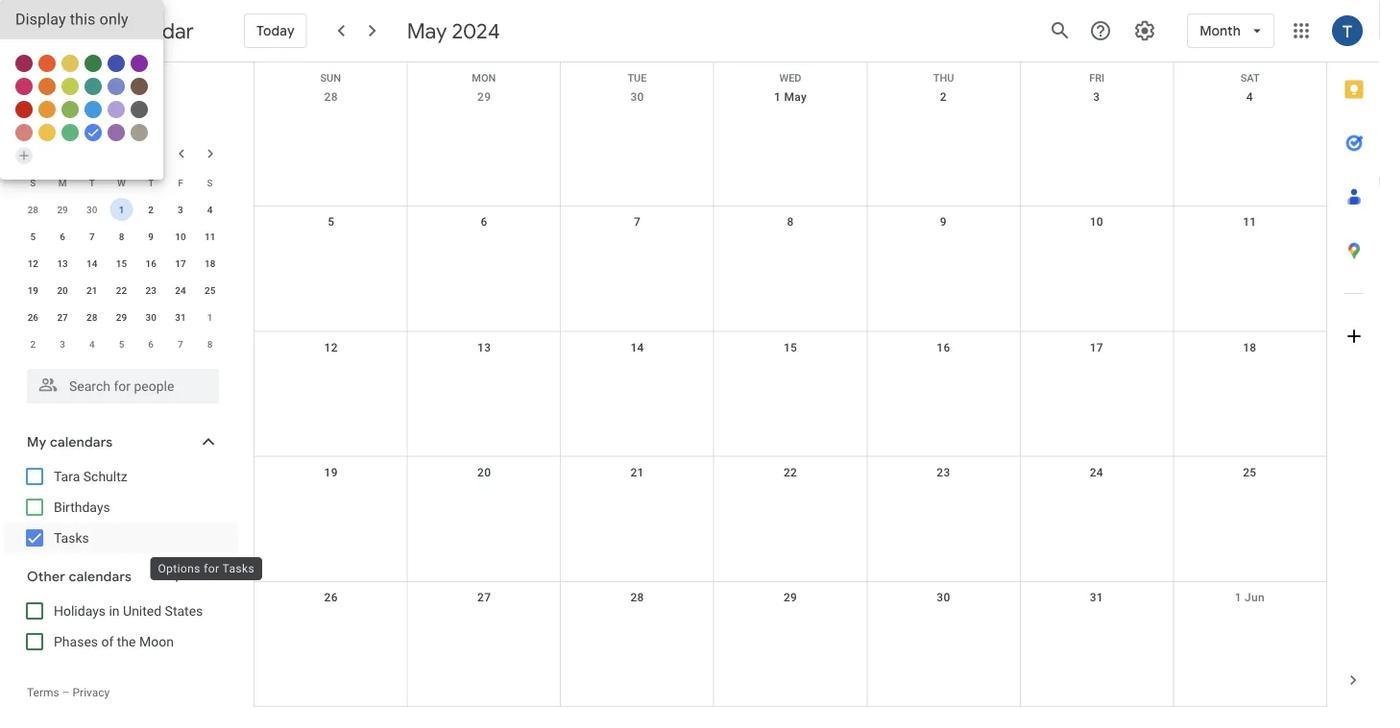 Task type: locate. For each thing, give the bounding box(es) containing it.
may
[[407, 17, 447, 44], [784, 90, 807, 104], [27, 145, 54, 162]]

tasks right for
[[222, 562, 255, 576]]

options
[[158, 562, 201, 576]]

may 2024
[[407, 17, 500, 44], [27, 145, 90, 162]]

0 horizontal spatial 15
[[116, 258, 127, 269]]

1 vertical spatial 9
[[148, 231, 154, 242]]

2 horizontal spatial 7
[[634, 215, 641, 229]]

peacock, set calendar colour menu item
[[85, 101, 102, 118]]

5 for sun
[[328, 215, 335, 229]]

add other calendars image
[[167, 566, 186, 585]]

2 vertical spatial 7
[[178, 338, 183, 350]]

23 element
[[140, 279, 163, 302]]

21 inside grid
[[631, 466, 644, 479]]

basil, set calendar colour menu item
[[85, 55, 102, 72]]

phases of the moon
[[54, 634, 174, 650]]

tara schultz
[[54, 468, 128, 484]]

may 2024 down banana, set calendar colour menu item
[[27, 145, 90, 162]]

tab list
[[1328, 62, 1381, 653]]

31
[[175, 311, 186, 323], [1090, 591, 1104, 604]]

25 inside grid
[[1244, 466, 1257, 479]]

1 horizontal spatial tasks
[[222, 562, 255, 576]]

2024
[[452, 17, 500, 44], [57, 145, 90, 162]]

28 element
[[80, 306, 104, 329]]

3 inside 3 june element
[[60, 338, 65, 350]]

0 vertical spatial 21
[[87, 284, 97, 296]]

grid
[[254, 62, 1327, 707]]

2 down the 26 'element'
[[30, 338, 36, 350]]

9
[[941, 215, 947, 229], [148, 231, 154, 242]]

5 inside grid
[[328, 215, 335, 229]]

9 for may 2024
[[148, 231, 154, 242]]

0 horizontal spatial 22
[[116, 284, 127, 296]]

beetroot, set calendar colour menu item
[[15, 55, 33, 72]]

0 horizontal spatial 11
[[205, 231, 216, 242]]

today
[[257, 22, 295, 39]]

calendars up the tara schultz
[[50, 434, 113, 450]]

28 inside '28 april' element
[[28, 204, 38, 215]]

20 element
[[51, 279, 74, 302]]

2 vertical spatial 5
[[119, 338, 124, 350]]

8
[[787, 215, 794, 229], [119, 231, 124, 242], [207, 338, 213, 350]]

2024 up mon
[[452, 17, 500, 44]]

0 horizontal spatial 7
[[89, 231, 95, 242]]

29 inside 29 april element
[[57, 204, 68, 215]]

0 horizontal spatial 19
[[28, 284, 38, 296]]

pumpkin, set calendar colour menu item
[[38, 78, 56, 95]]

w
[[117, 177, 126, 188]]

1 vertical spatial 16
[[937, 341, 951, 354]]

1 vertical spatial 3
[[178, 204, 183, 215]]

blueberry, set calendar colour menu item
[[108, 55, 125, 72]]

calendars
[[50, 434, 113, 450], [69, 568, 132, 585]]

1 horizontal spatial 24
[[1090, 466, 1104, 479]]

0 vertical spatial 13
[[57, 258, 68, 269]]

t left the f at the top
[[148, 177, 154, 188]]

moon
[[139, 634, 174, 650]]

options for tasks
[[158, 562, 255, 576]]

1 horizontal spatial 14
[[631, 341, 644, 354]]

0 vertical spatial 22
[[116, 284, 127, 296]]

1 up 8 june element
[[207, 311, 213, 323]]

2024 down sage, set calendar colour menu item
[[57, 145, 90, 162]]

4
[[1247, 90, 1254, 104], [207, 204, 213, 215], [89, 338, 95, 350]]

0 vertical spatial 25
[[205, 284, 216, 296]]

0 horizontal spatial s
[[30, 177, 36, 188]]

21 inside may 2024 grid
[[87, 284, 97, 296]]

row containing 2
[[18, 331, 225, 357]]

2 horizontal spatial 6
[[481, 215, 488, 229]]

28 inside '28' element
[[87, 311, 97, 323]]

2 vertical spatial 8
[[207, 338, 213, 350]]

1 horizontal spatial 20
[[478, 466, 491, 479]]

–
[[62, 686, 70, 700]]

1 horizontal spatial 26
[[324, 591, 338, 604]]

row group containing 28
[[18, 196, 225, 357]]

1 horizontal spatial 10
[[1090, 215, 1104, 229]]

19
[[28, 284, 38, 296], [324, 466, 338, 479]]

calendars up in
[[69, 568, 132, 585]]

1 vertical spatial 17
[[1090, 341, 1104, 354]]

0 vertical spatial 17
[[175, 258, 186, 269]]

my calendars
[[27, 434, 113, 450]]

7 for may 2024
[[89, 231, 95, 242]]

0 horizontal spatial may
[[27, 145, 54, 162]]

1 horizontal spatial 6
[[148, 338, 154, 350]]

3
[[1094, 90, 1101, 104], [178, 204, 183, 215], [60, 338, 65, 350]]

cherry blossom, set calendar colour menu item
[[15, 78, 33, 95]]

2 horizontal spatial 8
[[787, 215, 794, 229]]

terms – privacy
[[27, 686, 110, 700]]

1 vertical spatial 11
[[205, 231, 216, 242]]

0 vertical spatial 24
[[175, 284, 186, 296]]

my calendars list
[[4, 461, 238, 553]]

1 vertical spatial 31
[[1090, 591, 1104, 604]]

holidays in united states
[[54, 603, 203, 619]]

other
[[27, 568, 65, 585]]

tasks
[[54, 530, 89, 546], [222, 562, 255, 576]]

today button
[[244, 8, 307, 54]]

may 2024 up mon
[[407, 17, 500, 44]]

21 element
[[80, 279, 104, 302]]

0 vertical spatial 5
[[328, 215, 335, 229]]

9 inside may 2024 grid
[[148, 231, 154, 242]]

1 down wed
[[774, 90, 781, 104]]

19 inside may 2024 grid
[[28, 284, 38, 296]]

1 vertical spatial calendars
[[69, 568, 132, 585]]

None search field
[[0, 361, 238, 404]]

30
[[631, 90, 644, 104], [87, 204, 97, 215], [146, 311, 157, 323], [937, 591, 951, 604]]

1 horizontal spatial 12
[[324, 341, 338, 354]]

1 left jun
[[1235, 591, 1242, 604]]

6 for sun
[[481, 215, 488, 229]]

31 element
[[169, 306, 192, 329]]

6 june element
[[140, 332, 163, 356]]

3 down 'fri'
[[1094, 90, 1101, 104]]

13
[[57, 258, 68, 269], [478, 341, 491, 354]]

1 vertical spatial 15
[[784, 341, 798, 354]]

20 inside grid
[[57, 284, 68, 296]]

s right the f at the top
[[207, 177, 213, 188]]

0 vertical spatial 31
[[175, 311, 186, 323]]

1 horizontal spatial s
[[207, 177, 213, 188]]

2
[[941, 90, 947, 104], [148, 204, 154, 215], [30, 338, 36, 350]]

10 inside may 2024 grid
[[175, 231, 186, 242]]

10
[[1090, 215, 1104, 229], [175, 231, 186, 242]]

0 horizontal spatial 13
[[57, 258, 68, 269]]

1 vertical spatial 6
[[60, 231, 65, 242]]

16
[[146, 258, 157, 269], [937, 341, 951, 354]]

row
[[255, 62, 1327, 84], [255, 82, 1327, 207], [18, 169, 225, 196], [18, 196, 225, 223], [255, 207, 1327, 332], [18, 223, 225, 250], [18, 250, 225, 277], [18, 277, 225, 304], [18, 304, 225, 331], [18, 331, 225, 357], [255, 332, 1327, 457], [255, 457, 1327, 582], [255, 582, 1327, 707]]

2 vertical spatial 2
[[30, 338, 36, 350]]

24
[[175, 284, 186, 296], [1090, 466, 1104, 479]]

1
[[774, 90, 781, 104], [119, 204, 124, 215], [207, 311, 213, 323], [1235, 591, 1242, 604]]

18
[[205, 258, 216, 269], [1244, 341, 1257, 354]]

1 down "w"
[[119, 204, 124, 215]]

0 horizontal spatial 2024
[[57, 145, 90, 162]]

1 vertical spatial 21
[[631, 466, 644, 479]]

0 vertical spatial 27
[[57, 311, 68, 323]]

1 horizontal spatial 31
[[1090, 591, 1104, 604]]

11 for sun
[[1244, 215, 1257, 229]]

0 vertical spatial 26
[[28, 311, 38, 323]]

s up '28 april' element at the left top of page
[[30, 177, 36, 188]]

13 element
[[51, 252, 74, 275]]

row group
[[18, 196, 225, 357]]

0 horizontal spatial 5
[[30, 231, 36, 242]]

0 vertical spatial 4
[[1247, 90, 1254, 104]]

11 inside grid
[[1244, 215, 1257, 229]]

1 horizontal spatial t
[[148, 177, 154, 188]]

0 vertical spatial may 2024
[[407, 17, 500, 44]]

0 vertical spatial 2024
[[452, 17, 500, 44]]

1 for the 1 june element
[[207, 311, 213, 323]]

0 vertical spatial 10
[[1090, 215, 1104, 229]]

row containing sun
[[255, 62, 1327, 84]]

1 vertical spatial 10
[[175, 231, 186, 242]]

0 vertical spatial tasks
[[54, 530, 89, 546]]

2 vertical spatial 3
[[60, 338, 65, 350]]

my calendars button
[[4, 427, 238, 457]]

1 horizontal spatial 23
[[937, 466, 951, 479]]

sun
[[320, 72, 341, 84]]

8 inside grid
[[787, 215, 794, 229]]

0 horizontal spatial 23
[[146, 284, 157, 296]]

31 inside 31 element
[[175, 311, 186, 323]]

24 element
[[169, 279, 192, 302]]

3 down 27 "element"
[[60, 338, 65, 350]]

17 element
[[169, 252, 192, 275]]

16 inside 16 element
[[146, 258, 157, 269]]

0 horizontal spatial 26
[[28, 311, 38, 323]]

7 june element
[[169, 332, 192, 356]]

settings menu image
[[1134, 19, 1157, 42]]

1 vertical spatial 4
[[207, 204, 213, 215]]

menu item
[[0, 0, 163, 38]]

16 element
[[140, 252, 163, 275]]

14
[[87, 258, 97, 269], [631, 341, 644, 354]]

s
[[30, 177, 36, 188], [207, 177, 213, 188]]

25
[[205, 284, 216, 296], [1244, 466, 1257, 479]]

calendar
[[108, 18, 194, 45]]

1 vertical spatial 26
[[324, 591, 338, 604]]

4 down '28' element
[[89, 338, 95, 350]]

27
[[57, 311, 68, 323], [478, 591, 491, 604]]

calendar list entry. element
[[0, 0, 163, 180]]

sat
[[1241, 72, 1260, 84]]

15
[[116, 258, 127, 269], [784, 341, 798, 354]]

8 for may 2024
[[119, 231, 124, 242]]

1 horizontal spatial 13
[[478, 341, 491, 354]]

0 vertical spatial 6
[[481, 215, 488, 229]]

2 right 1 cell
[[148, 204, 154, 215]]

1 may
[[774, 90, 807, 104]]

jun
[[1245, 591, 1265, 604]]

18 element
[[199, 252, 222, 275]]

11 inside may 2024 grid
[[205, 231, 216, 242]]

0 vertical spatial calendars
[[50, 434, 113, 450]]

10 for sun
[[1090, 215, 1104, 229]]

2 horizontal spatial 4
[[1247, 90, 1254, 104]]

flamingo, set calendar colour menu item
[[15, 124, 33, 141]]

calendar heading
[[104, 18, 194, 45]]

1 vertical spatial 13
[[478, 341, 491, 354]]

1 horizontal spatial 19
[[324, 466, 338, 479]]

f
[[178, 177, 183, 188]]

26 for 1 jun
[[324, 591, 338, 604]]

29
[[478, 90, 491, 104], [57, 204, 68, 215], [116, 311, 127, 323], [784, 591, 798, 604]]

27 element
[[51, 306, 74, 329]]

28
[[324, 90, 338, 104], [28, 204, 38, 215], [87, 311, 97, 323], [631, 591, 644, 604]]

4 down sat
[[1247, 90, 1254, 104]]

2 t from the left
[[148, 177, 154, 188]]

1 vertical spatial 19
[[324, 466, 338, 479]]

1 inside cell
[[119, 204, 124, 215]]

avocado, set calendar colour menu item
[[61, 78, 79, 95]]

1 vertical spatial may
[[784, 90, 807, 104]]

3 down the f at the top
[[178, 204, 183, 215]]

10 inside grid
[[1090, 215, 1104, 229]]

0 vertical spatial 7
[[634, 215, 641, 229]]

2 down thu
[[941, 90, 947, 104]]

0 horizontal spatial 6
[[60, 231, 65, 242]]

22 inside may 2024 grid
[[116, 284, 127, 296]]

thu
[[934, 72, 955, 84]]

20
[[57, 284, 68, 296], [478, 466, 491, 479]]

5 for may 2024
[[30, 231, 36, 242]]

12
[[28, 258, 38, 269], [324, 341, 338, 354]]

0 horizontal spatial 9
[[148, 231, 154, 242]]

30 element
[[140, 306, 163, 329]]

10 for may 2024
[[175, 231, 186, 242]]

3 inside grid
[[1094, 90, 1101, 104]]

0 horizontal spatial 25
[[205, 284, 216, 296]]

t
[[89, 177, 95, 188], [148, 177, 154, 188]]

grid containing 28
[[254, 62, 1327, 707]]

1 vertical spatial 7
[[89, 231, 95, 242]]

tangerine, set calendar colour menu item
[[38, 55, 56, 72]]

21
[[87, 284, 97, 296], [631, 466, 644, 479]]

tasks inside my calendars 'list'
[[54, 530, 89, 546]]

1 horizontal spatial 15
[[784, 341, 798, 354]]

2 horizontal spatial 3
[[1094, 90, 1101, 104]]

26 inside the 26 'element'
[[28, 311, 38, 323]]

11
[[1244, 215, 1257, 229], [205, 231, 216, 242]]

8 inside row
[[207, 338, 213, 350]]

lavender, set calendar colour menu item
[[108, 78, 125, 95]]

1 horizontal spatial 22
[[784, 466, 798, 479]]

0 vertical spatial 12
[[28, 258, 38, 269]]

5
[[328, 215, 335, 229], [30, 231, 36, 242], [119, 338, 124, 350]]

4 up 11 element
[[207, 204, 213, 215]]

14 inside the 14 element
[[87, 258, 97, 269]]

t up 30 april element
[[89, 177, 95, 188]]

0 vertical spatial 19
[[28, 284, 38, 296]]

0 vertical spatial 20
[[57, 284, 68, 296]]

cobalt, set calendar colour menu item
[[85, 124, 102, 141]]

add custom colour menu item
[[15, 147, 33, 164]]

0 vertical spatial 23
[[146, 284, 157, 296]]

0 vertical spatial 18
[[205, 258, 216, 269]]

2 vertical spatial 6
[[148, 338, 154, 350]]

0 horizontal spatial 21
[[87, 284, 97, 296]]

1 horizontal spatial 25
[[1244, 466, 1257, 479]]

6
[[481, 215, 488, 229], [60, 231, 65, 242], [148, 338, 154, 350]]

26
[[28, 311, 38, 323], [324, 591, 338, 604]]

tue
[[628, 72, 647, 84]]

0 horizontal spatial tasks
[[54, 530, 89, 546]]

my
[[27, 434, 47, 450]]

7
[[634, 215, 641, 229], [89, 231, 95, 242], [178, 338, 183, 350]]

17
[[175, 258, 186, 269], [1090, 341, 1104, 354]]

0 horizontal spatial 24
[[175, 284, 186, 296]]

2 horizontal spatial 5
[[328, 215, 335, 229]]

main drawer image
[[23, 19, 46, 42]]

1 horizontal spatial 3
[[178, 204, 183, 215]]

m
[[58, 177, 67, 188]]

23
[[146, 284, 157, 296], [937, 466, 951, 479]]

22
[[116, 284, 127, 296], [784, 466, 798, 479]]

11 for may 2024
[[205, 231, 216, 242]]

27 for 1 jun
[[478, 591, 491, 604]]

0 vertical spatial 11
[[1244, 215, 1257, 229]]

fri
[[1090, 72, 1105, 84]]

0 vertical spatial 2
[[941, 90, 947, 104]]

27 inside 27 "element"
[[57, 311, 68, 323]]

0 horizontal spatial 14
[[87, 258, 97, 269]]

5 inside "5 june" "element"
[[119, 338, 124, 350]]

25 inside may 2024 grid
[[205, 284, 216, 296]]

tasks down birthdays
[[54, 530, 89, 546]]



Task type: describe. For each thing, give the bounding box(es) containing it.
1 horizontal spatial 4
[[207, 204, 213, 215]]

wisteria, set calendar colour menu item
[[108, 101, 125, 118]]

31 for 1 jun
[[1090, 591, 1104, 604]]

calendar list entry. list box
[[0, 0, 163, 39]]

schultz
[[83, 468, 128, 484]]

9 for sun
[[941, 215, 947, 229]]

cocoa, set calendar colour menu item
[[131, 78, 148, 95]]

19 element
[[21, 279, 45, 302]]

1 vertical spatial 18
[[1244, 341, 1257, 354]]

1 vertical spatial 23
[[937, 466, 951, 479]]

14 inside grid
[[631, 341, 644, 354]]

2 inside row
[[30, 338, 36, 350]]

calendars for my calendars
[[50, 434, 113, 450]]

12 inside may 2024 grid
[[28, 258, 38, 269]]

17 inside may 2024 grid
[[175, 258, 186, 269]]

other calendars list
[[4, 596, 238, 657]]

privacy link
[[73, 686, 110, 700]]

1 for 1 may
[[774, 90, 781, 104]]

0 vertical spatial may
[[407, 17, 447, 44]]

1 vertical spatial 22
[[784, 466, 798, 479]]

wed
[[780, 72, 802, 84]]

26 element
[[21, 306, 45, 329]]

1 horizontal spatial 17
[[1090, 341, 1104, 354]]

4 june element
[[80, 332, 104, 356]]

8 june element
[[199, 332, 222, 356]]

1 vertical spatial 2024
[[57, 145, 90, 162]]

8 for sun
[[787, 215, 794, 229]]

5 june element
[[110, 332, 133, 356]]

1 cell
[[107, 196, 136, 223]]

sage, set calendar colour menu item
[[61, 124, 79, 141]]

14 element
[[80, 252, 104, 275]]

amethyst, set calendar colour menu item
[[108, 124, 125, 141]]

28 april element
[[21, 198, 45, 221]]

terms link
[[27, 686, 59, 700]]

banana, set calendar colour menu item
[[38, 124, 56, 141]]

13 inside grid
[[478, 341, 491, 354]]

birch, set calendar colour menu item
[[131, 124, 148, 141]]

Search for people text field
[[38, 369, 208, 404]]

6 inside 'element'
[[148, 338, 154, 350]]

grape, set calendar colour menu item
[[131, 55, 148, 72]]

1 jun
[[1235, 591, 1265, 604]]

graphite, set calendar colour menu item
[[131, 101, 148, 118]]

29 april element
[[51, 198, 74, 221]]

holidays
[[54, 603, 106, 619]]

may 2024 grid
[[18, 169, 225, 357]]

26 for 1
[[28, 311, 38, 323]]

2 s from the left
[[207, 177, 213, 188]]

pistachio, set calendar colour menu item
[[61, 101, 79, 118]]

1 for 1 jun
[[1235, 591, 1242, 604]]

11 element
[[199, 225, 222, 248]]

29 inside 29 element
[[116, 311, 127, 323]]

18 inside may 2024 grid
[[205, 258, 216, 269]]

1 t from the left
[[89, 177, 95, 188]]

1 horizontal spatial 2024
[[452, 17, 500, 44]]

in
[[109, 603, 120, 619]]

birthdays
[[54, 499, 110, 515]]

calendars for other calendars
[[69, 568, 132, 585]]

27 for 1
[[57, 311, 68, 323]]

13 inside may 2024 grid
[[57, 258, 68, 269]]

other calendars button
[[4, 561, 238, 592]]

privacy
[[73, 686, 110, 700]]

15 element
[[110, 252, 133, 275]]

1 s from the left
[[30, 177, 36, 188]]

other calendars
[[27, 568, 132, 585]]

1 horizontal spatial 2
[[148, 204, 154, 215]]

1 horizontal spatial may 2024
[[407, 17, 500, 44]]

30 april element
[[80, 198, 104, 221]]

the
[[117, 634, 136, 650]]

23 inside 23 element
[[146, 284, 157, 296]]

citron, set calendar colour menu item
[[61, 55, 79, 72]]

eucalyptus, set calendar colour menu item
[[85, 78, 102, 95]]

1 vertical spatial tasks
[[222, 562, 255, 576]]

2 horizontal spatial 2
[[941, 90, 947, 104]]

row containing s
[[18, 169, 225, 196]]

1 horizontal spatial 7
[[178, 338, 183, 350]]

calendar element
[[61, 12, 194, 54]]

15 inside 15 "element"
[[116, 258, 127, 269]]

22 element
[[110, 279, 133, 302]]

2 june element
[[21, 332, 45, 356]]

10 element
[[169, 225, 192, 248]]

for
[[204, 562, 219, 576]]

3 june element
[[51, 332, 74, 356]]

6 for may 2024
[[60, 231, 65, 242]]

25 element
[[199, 279, 222, 302]]

12 inside grid
[[324, 341, 338, 354]]

31 for 1
[[175, 311, 186, 323]]

terms
[[27, 686, 59, 700]]

1 june element
[[199, 306, 222, 329]]

mango, set calendar colour menu item
[[38, 101, 56, 118]]

2 vertical spatial may
[[27, 145, 54, 162]]

states
[[165, 603, 203, 619]]

7 for sun
[[634, 215, 641, 229]]

month
[[1200, 22, 1242, 39]]

phases
[[54, 634, 98, 650]]

12 element
[[21, 252, 45, 275]]

united
[[123, 603, 162, 619]]

0 horizontal spatial may 2024
[[27, 145, 90, 162]]

29 element
[[110, 306, 133, 329]]

24 inside "element"
[[175, 284, 186, 296]]

of
[[101, 634, 114, 650]]

month button
[[1188, 8, 1275, 54]]

1 vertical spatial 24
[[1090, 466, 1104, 479]]

tomato, set calendar colour menu item
[[15, 101, 33, 118]]

tara
[[54, 468, 80, 484]]

mon
[[472, 72, 496, 84]]

0 horizontal spatial 4
[[89, 338, 95, 350]]



Task type: vqa. For each thing, say whether or not it's contained in the screenshot.


